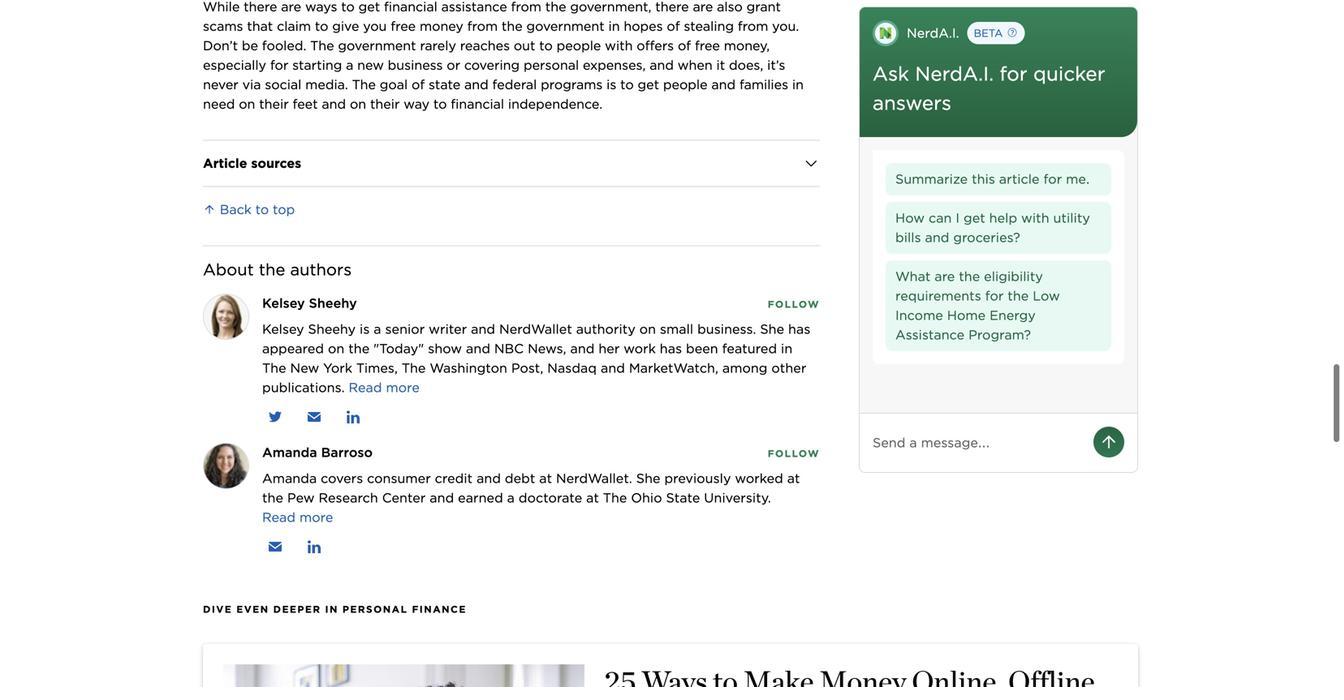 Task type: locate. For each thing, give the bounding box(es) containing it.
amanda
[[262, 445, 317, 461], [262, 471, 317, 487]]

about the authors
[[203, 260, 352, 280]]

1 vertical spatial follow button
[[768, 446, 820, 461]]

and up earned
[[477, 471, 501, 487]]

read down the times, on the bottom left of page
[[349, 380, 382, 396]]

1 vertical spatial she
[[636, 471, 660, 487]]

financial down the state
[[451, 96, 504, 112]]

a down debt
[[507, 490, 515, 506]]

you.
[[772, 18, 799, 34]]

follow button up worked
[[768, 446, 820, 461]]

free down 'stealing'
[[695, 38, 720, 53]]

people down when on the top of page
[[663, 77, 708, 92]]

and
[[650, 57, 674, 73], [464, 77, 489, 92], [711, 77, 736, 92], [322, 96, 346, 112], [925, 230, 949, 246], [471, 321, 495, 337], [466, 341, 490, 357], [570, 341, 595, 357], [601, 360, 625, 376], [477, 471, 501, 487], [430, 490, 454, 506]]

0 vertical spatial a
[[346, 57, 353, 73]]

ask
[[873, 62, 909, 86]]

among
[[722, 360, 768, 376]]

to left the top
[[255, 202, 269, 217]]

article sources
[[203, 155, 301, 171]]

small
[[660, 321, 693, 337]]

this
[[972, 171, 995, 187]]

about the authors element
[[203, 245, 820, 560]]

on down new
[[350, 96, 366, 112]]

are up 'stealing'
[[693, 0, 713, 15]]

the down nerdwallet.
[[603, 490, 627, 506]]

writer
[[429, 321, 467, 337]]

been
[[686, 341, 718, 357]]

me.
[[1066, 171, 1090, 187]]

1 vertical spatial of
[[678, 38, 691, 53]]

kelsey down about the authors
[[262, 295, 305, 311]]

1 vertical spatial government
[[338, 38, 416, 53]]

times,
[[356, 360, 398, 376]]

sheehy for kelsey sheehy
[[309, 295, 357, 311]]

read more link down pew
[[262, 510, 333, 526]]

she up ohio in the left bottom of the page
[[636, 471, 660, 487]]

and up the washington at bottom left
[[466, 341, 490, 357]]

finance
[[412, 604, 467, 616]]

there up hopes
[[655, 0, 689, 15]]

to
[[341, 0, 355, 15], [315, 18, 328, 34], [539, 38, 553, 53], [620, 77, 634, 92], [433, 96, 447, 112], [255, 202, 269, 217]]

feet
[[293, 96, 318, 112]]

quicker
[[1033, 62, 1105, 86]]

back to top button
[[203, 201, 295, 217]]

has
[[788, 321, 810, 337], [660, 341, 682, 357]]

at right worked
[[787, 471, 800, 487]]

more down the times, on the bottom left of page
[[386, 380, 420, 396]]

with
[[605, 38, 633, 53], [1021, 210, 1049, 226]]

1 kelsey from the top
[[262, 295, 305, 311]]

follow
[[768, 299, 820, 310], [768, 448, 820, 460]]

follow up featured
[[768, 299, 820, 310]]

get up you
[[359, 0, 380, 15]]

0 vertical spatial she
[[760, 321, 784, 337]]

groceries?
[[953, 230, 1020, 246]]

1 follow button from the top
[[768, 296, 820, 311]]

a left senior
[[374, 321, 381, 337]]

0 horizontal spatial there
[[244, 0, 277, 15]]

is
[[607, 77, 616, 92], [360, 321, 370, 337]]

it's
[[767, 57, 785, 73]]

rarely
[[420, 38, 456, 53]]

amanda barroso
[[262, 445, 373, 461]]

from up money,
[[738, 18, 768, 34]]

summarize
[[895, 171, 968, 187]]

even
[[236, 604, 269, 616]]

their down 'goal'
[[370, 96, 400, 112]]

has up other
[[788, 321, 810, 337]]

kelsey
[[262, 295, 305, 311], [262, 321, 304, 337]]

1 vertical spatial read more link
[[262, 510, 333, 526]]

0 vertical spatial free
[[391, 18, 416, 34]]

utility
[[1053, 210, 1090, 226]]

0 vertical spatial government
[[526, 18, 605, 34]]

for inside while there are ways to get financial assistance from the government, there are also grant scams that claim to give you free money from the government in hopes of stealing from you. don't be fooled. the government rarely reaches out to people with offers of free money, especially for starting a new business or covering personal expenses, and when it does, it's never via social media. the goal of state and federal programs is to get people and families in need on their feet and on their way to financial independence.
[[270, 57, 288, 73]]

kelsey inside kelsey sheehy is a senior writer and nerdwallet authority on small business. she has appeared on the "today" show and nbc news, and her work has been featured in the new york times, the washington post, nasdaq and marketwatch, among other publications.
[[262, 321, 304, 337]]

offers
[[637, 38, 674, 53]]

personal
[[524, 57, 579, 73]]

and down credit at the bottom
[[430, 490, 454, 506]]

sources
[[251, 155, 301, 171]]

nerda.i. inside "ask nerda.i. for quicker answers"
[[915, 62, 994, 86]]

for up 'social'
[[270, 57, 288, 73]]

0 horizontal spatial is
[[360, 321, 370, 337]]

read down pew
[[262, 510, 296, 526]]

social
[[265, 77, 301, 92]]

government up 'personal'
[[526, 18, 605, 34]]

amanda for amanda barroso
[[262, 445, 317, 461]]

the left pew
[[262, 490, 283, 506]]

she up featured
[[760, 321, 784, 337]]

of
[[667, 18, 680, 34], [678, 38, 691, 53], [412, 77, 425, 92]]

kelsey sheehy
[[262, 295, 357, 311]]

1 vertical spatial read
[[262, 510, 296, 526]]

2 amanda from the top
[[262, 471, 317, 487]]

1 vertical spatial free
[[695, 38, 720, 53]]

government
[[526, 18, 605, 34], [338, 38, 416, 53]]

the down "today"
[[402, 360, 426, 376]]

kelsey up appeared
[[262, 321, 304, 337]]

1 vertical spatial has
[[660, 341, 682, 357]]

sheehy down authors
[[309, 295, 357, 311]]

0 horizontal spatial government
[[338, 38, 416, 53]]

eligibility
[[984, 269, 1043, 285]]

for down more information about beta image
[[1000, 62, 1027, 86]]

the down new
[[352, 77, 376, 92]]

via
[[242, 77, 261, 92]]

with up expenses,
[[605, 38, 633, 53]]

0 vertical spatial more
[[386, 380, 420, 396]]

0 vertical spatial with
[[605, 38, 633, 53]]

the up requirements on the right of page
[[959, 269, 980, 285]]

0 horizontal spatial free
[[391, 18, 416, 34]]

0 horizontal spatial a
[[346, 57, 353, 73]]

1 vertical spatial more
[[300, 510, 333, 526]]

media.
[[305, 77, 348, 92]]

1 horizontal spatial their
[[370, 96, 400, 112]]

1 horizontal spatial with
[[1021, 210, 1049, 226]]

the
[[545, 0, 566, 15], [502, 18, 523, 34], [259, 260, 285, 280], [959, 269, 980, 285], [1008, 288, 1029, 304], [348, 341, 370, 357], [262, 490, 283, 506]]

free
[[391, 18, 416, 34], [695, 38, 720, 53]]

follow for kelsey sheehy is a senior writer and nerdwallet authority on small business. she has appeared on the "today" show and nbc news, and her work has been featured in the new york times, the washington post, nasdaq and marketwatch, among other publications.
[[768, 299, 820, 310]]

personal
[[343, 604, 408, 616]]

1 vertical spatial people
[[663, 77, 708, 92]]

read more
[[349, 380, 420, 396]]

1 horizontal spatial has
[[788, 321, 810, 337]]

1 amanda from the top
[[262, 445, 317, 461]]

1 horizontal spatial read
[[349, 380, 382, 396]]

2 horizontal spatial are
[[935, 269, 955, 285]]

0 horizontal spatial has
[[660, 341, 682, 357]]

0 horizontal spatial with
[[605, 38, 633, 53]]

for up energy
[[985, 288, 1004, 304]]

0 horizontal spatial their
[[259, 96, 289, 112]]

0 vertical spatial read
[[349, 380, 382, 396]]

1 horizontal spatial get
[[638, 77, 659, 92]]

in up other
[[781, 341, 793, 357]]

for inside what are the eligibility requirements for the low income home energy assistance program?
[[985, 288, 1004, 304]]

covering
[[464, 57, 520, 73]]

it
[[716, 57, 725, 73]]

1 vertical spatial financial
[[451, 96, 504, 112]]

1 horizontal spatial people
[[663, 77, 708, 92]]

0 horizontal spatial people
[[557, 38, 601, 53]]

low
[[1033, 288, 1060, 304]]

to down ways on the left top of the page
[[315, 18, 328, 34]]

and down covering
[[464, 77, 489, 92]]

0 vertical spatial get
[[359, 0, 380, 15]]

in inside kelsey sheehy is a senior writer and nerdwallet authority on small business. she has appeared on the "today" show and nbc news, and her work has been featured in the new york times, the washington post, nasdaq and marketwatch, among other publications.
[[781, 341, 793, 357]]

amanda for amanda covers consumer credit and debt at nerdwallet. she previously worked at the pew research center and earned a doctorate at the ohio state university. read more
[[262, 471, 317, 487]]

covers
[[321, 471, 363, 487]]

a inside kelsey sheehy is a senior writer and nerdwallet authority on small business. she has appeared on the "today" show and nbc news, and her work has been featured in the new york times, the washington post, nasdaq and marketwatch, among other publications.
[[374, 321, 381, 337]]

has up marketwatch,
[[660, 341, 682, 357]]

at
[[539, 471, 552, 487], [787, 471, 800, 487], [586, 490, 599, 506]]

news,
[[528, 341, 566, 357]]

1 horizontal spatial is
[[607, 77, 616, 92]]

and down can
[[925, 230, 949, 246]]

in right deeper
[[325, 604, 338, 616]]

1 vertical spatial nerda.i.
[[915, 62, 994, 86]]

1 horizontal spatial read more link
[[349, 380, 420, 396]]

1 vertical spatial a
[[374, 321, 381, 337]]

1 vertical spatial is
[[360, 321, 370, 337]]

are inside what are the eligibility requirements for the low income home energy assistance program?
[[935, 269, 955, 285]]

you
[[363, 18, 387, 34]]

post,
[[511, 360, 543, 376]]

0 vertical spatial kelsey
[[262, 295, 305, 311]]

while
[[203, 0, 240, 15]]

0 vertical spatial is
[[607, 77, 616, 92]]

0 horizontal spatial are
[[281, 0, 301, 15]]

2 follow button from the top
[[768, 446, 820, 461]]

and down it
[[711, 77, 736, 92]]

ways
[[305, 0, 337, 15]]

the up the times, on the bottom left of page
[[348, 341, 370, 357]]

0 vertical spatial follow
[[768, 299, 820, 310]]

senior
[[385, 321, 425, 337]]

there up that
[[244, 0, 277, 15]]

1 vertical spatial sheehy
[[308, 321, 356, 337]]

1 horizontal spatial financial
[[451, 96, 504, 112]]

back
[[220, 202, 252, 217]]

nerda.i. left the beta
[[907, 25, 959, 41]]

the
[[310, 38, 334, 53], [352, 77, 376, 92], [262, 360, 286, 376], [402, 360, 426, 376], [603, 490, 627, 506]]

2 follow from the top
[[768, 448, 820, 460]]

from up reaches
[[467, 18, 498, 34]]

sheehy down the kelsey sheehy link
[[308, 321, 356, 337]]

research
[[319, 490, 378, 506]]

1 vertical spatial follow
[[768, 448, 820, 460]]

and up nasdaq
[[570, 341, 595, 357]]

their down 'social'
[[259, 96, 289, 112]]

goal
[[380, 77, 408, 92]]

people up 'personal'
[[557, 38, 601, 53]]

state
[[666, 490, 700, 506]]

doctorate
[[519, 490, 582, 506]]

2 horizontal spatial from
[[738, 18, 768, 34]]

top
[[273, 202, 295, 217]]

0 horizontal spatial read more link
[[262, 510, 333, 526]]

2 horizontal spatial get
[[964, 210, 985, 226]]

nerda.i. up answers
[[915, 62, 994, 86]]

0 horizontal spatial get
[[359, 0, 380, 15]]

is inside kelsey sheehy is a senior writer and nerdwallet authority on small business. she has appeared on the "today" show and nbc news, and her work has been featured in the new york times, the washington post, nasdaq and marketwatch, among other publications.
[[360, 321, 370, 337]]

2 kelsey from the top
[[262, 321, 304, 337]]

with inside while there are ways to get financial assistance from the government, there are also grant scams that claim to give you free money from the government in hopes of stealing from you. don't be fooled. the government rarely reaches out to people with offers of free money, especially for starting a new business or covering personal expenses, and when it does, it's never via social media. the goal of state and federal programs is to get people and families in need on their feet and on their way to financial independence.
[[605, 38, 633, 53]]

assistance
[[895, 327, 965, 343]]

are up requirements on the right of page
[[935, 269, 955, 285]]

read more link for barroso
[[262, 510, 333, 526]]

0 vertical spatial follow button
[[768, 296, 820, 311]]

at up doctorate
[[539, 471, 552, 487]]

2 vertical spatial get
[[964, 210, 985, 226]]

while there are ways to get financial assistance from the government, there are also grant scams that claim to give you free money from the government in hopes of stealing from you. don't be fooled. the government rarely reaches out to people with offers of free money, especially for starting a new business or covering personal expenses, and when it does, it's never via social media. the goal of state and federal programs is to get people and families in need on their feet and on their way to financial independence.
[[203, 0, 808, 112]]

from up out on the top of page
[[511, 0, 541, 15]]

2 horizontal spatial a
[[507, 490, 515, 506]]

free right you
[[391, 18, 416, 34]]

1 horizontal spatial there
[[655, 0, 689, 15]]

on down the via
[[239, 96, 255, 112]]

1 vertical spatial with
[[1021, 210, 1049, 226]]

earned
[[458, 490, 503, 506]]

0 horizontal spatial financial
[[384, 0, 437, 15]]

of up offers
[[667, 18, 680, 34]]

follow up worked
[[768, 448, 820, 460]]

to down expenses,
[[620, 77, 634, 92]]

to down the state
[[433, 96, 447, 112]]

2 vertical spatial a
[[507, 490, 515, 506]]

with right help
[[1021, 210, 1049, 226]]

federal
[[492, 77, 537, 92]]

more down pew
[[300, 510, 333, 526]]

0 horizontal spatial she
[[636, 471, 660, 487]]

0 vertical spatial sheehy
[[309, 295, 357, 311]]

follow button up featured
[[768, 296, 820, 311]]

0 vertical spatial read more link
[[349, 380, 420, 396]]

for
[[270, 57, 288, 73], [1000, 62, 1027, 86], [1044, 171, 1062, 187], [985, 288, 1004, 304]]

nerdwallet
[[499, 321, 572, 337]]

of up when on the top of page
[[678, 38, 691, 53]]

0 vertical spatial amanda
[[262, 445, 317, 461]]

1 horizontal spatial she
[[760, 321, 784, 337]]

get right i
[[964, 210, 985, 226]]

there
[[244, 0, 277, 15], [655, 0, 689, 15]]

1 vertical spatial kelsey
[[262, 321, 304, 337]]

sheehy inside kelsey sheehy is a senior writer and nerdwallet authority on small business. she has appeared on the "today" show and nbc news, and her work has been featured in the new york times, the washington post, nasdaq and marketwatch, among other publications.
[[308, 321, 356, 337]]

more inside amanda covers consumer credit and debt at nerdwallet. she previously worked at the pew research center and earned a doctorate at the ohio state university. read more
[[300, 510, 333, 526]]

financial up the money
[[384, 0, 437, 15]]

center
[[382, 490, 426, 506]]

and down "media."
[[322, 96, 346, 112]]

i
[[956, 210, 960, 226]]

at down nerdwallet.
[[586, 490, 599, 506]]

get
[[359, 0, 380, 15], [638, 77, 659, 92], [964, 210, 985, 226]]

get down expenses,
[[638, 77, 659, 92]]

a inside amanda covers consumer credit and debt at nerdwallet. she previously worked at the pew research center and earned a doctorate at the ohio state university. read more
[[507, 490, 515, 506]]

answers
[[873, 91, 951, 115]]

show
[[428, 341, 462, 357]]

a left new
[[346, 57, 353, 73]]

read
[[349, 380, 382, 396], [262, 510, 296, 526]]

1 horizontal spatial a
[[374, 321, 381, 337]]

kelsey sheehy image
[[204, 295, 248, 339]]

kelsey for kelsey sheehy is a senior writer and nerdwallet authority on small business. she has appeared on the "today" show and nbc news, and her work has been featured in the new york times, the washington post, nasdaq and marketwatch, among other publications.
[[262, 321, 304, 337]]

give
[[332, 18, 359, 34]]

for inside "ask nerda.i. for quicker answers"
[[1000, 62, 1027, 86]]

1 vertical spatial amanda
[[262, 471, 317, 487]]

is left senior
[[360, 321, 370, 337]]

is down expenses,
[[607, 77, 616, 92]]

more
[[386, 380, 420, 396], [300, 510, 333, 526]]

0 horizontal spatial read
[[262, 510, 296, 526]]

barroso
[[321, 445, 373, 461]]

1 there from the left
[[244, 0, 277, 15]]

read more link down the times, on the bottom left of page
[[349, 380, 420, 396]]

follow button for amanda covers consumer credit and debt at nerdwallet. she previously worked at the pew research center and earned a doctorate at the ohio state university.
[[768, 446, 820, 461]]

1 follow from the top
[[768, 299, 820, 310]]

government down you
[[338, 38, 416, 53]]

from
[[511, 0, 541, 15], [467, 18, 498, 34], [738, 18, 768, 34]]

of up way on the top left
[[412, 77, 425, 92]]

0 horizontal spatial from
[[467, 18, 498, 34]]

are up claim
[[281, 0, 301, 15]]

amanda inside amanda covers consumer credit and debt at nerdwallet. she previously worked at the pew research center and earned a doctorate at the ohio state university. read more
[[262, 471, 317, 487]]

0 horizontal spatial more
[[300, 510, 333, 526]]



Task type: describe. For each thing, give the bounding box(es) containing it.
1 their from the left
[[259, 96, 289, 112]]

with inside how can i get help with utility bills and groceries?
[[1021, 210, 1049, 226]]

1 horizontal spatial more
[[386, 380, 420, 396]]

deeper
[[273, 604, 321, 616]]

be
[[242, 38, 258, 53]]

and down offers
[[650, 57, 674, 73]]

never
[[203, 77, 239, 92]]

in right families
[[792, 77, 804, 92]]

0 horizontal spatial at
[[539, 471, 552, 487]]

out
[[514, 38, 535, 53]]

the up out on the top of page
[[502, 18, 523, 34]]

energy
[[990, 308, 1036, 324]]

ask nerda.i. for quicker answers
[[873, 62, 1105, 115]]

families
[[740, 77, 788, 92]]

how
[[895, 210, 925, 226]]

government,
[[570, 0, 651, 15]]

pew
[[287, 490, 315, 506]]

need
[[203, 96, 235, 112]]

ohio
[[631, 490, 662, 506]]

nbc
[[494, 341, 524, 357]]

or
[[447, 57, 460, 73]]

reaches
[[460, 38, 510, 53]]

the left government,
[[545, 0, 566, 15]]

program?
[[969, 327, 1031, 343]]

on up work at left
[[640, 321, 656, 337]]

1 horizontal spatial from
[[511, 0, 541, 15]]

Message Entry text field
[[873, 434, 1081, 453]]

amanda barroso image
[[204, 444, 248, 489]]

appeared
[[262, 341, 324, 357]]

she inside kelsey sheehy is a senior writer and nerdwallet authority on small business. she has appeared on the "today" show and nbc news, and her work has been featured in the new york times, the washington post, nasdaq and marketwatch, among other publications.
[[760, 321, 784, 337]]

back to top
[[216, 202, 295, 217]]

the up starting
[[310, 38, 334, 53]]

kelsey for kelsey sheehy
[[262, 295, 305, 311]]

2 vertical spatial of
[[412, 77, 425, 92]]

income
[[895, 308, 943, 324]]

requirements
[[895, 288, 981, 304]]

programs
[[541, 77, 603, 92]]

1 horizontal spatial at
[[586, 490, 599, 506]]

1 horizontal spatial free
[[695, 38, 720, 53]]

independence.
[[508, 96, 602, 112]]

0 vertical spatial has
[[788, 321, 810, 337]]

sheehy for kelsey sheehy is a senior writer and nerdwallet authority on small business. she has appeared on the "today" show and nbc news, and her work has been featured in the new york times, the washington post, nasdaq and marketwatch, among other publications.
[[308, 321, 356, 337]]

to up give
[[341, 0, 355, 15]]

scams
[[203, 18, 243, 34]]

what are the eligibility requirements for the low income home energy assistance program?
[[895, 269, 1060, 343]]

article
[[999, 171, 1040, 187]]

fooled.
[[262, 38, 306, 53]]

for left me.
[[1044, 171, 1062, 187]]

follow button for kelsey sheehy is a senior writer and nerdwallet authority on small business. she has appeared on the "today" show and nbc news, and her work has been featured in the new york times, the washington post, nasdaq and marketwatch, among other publications.
[[768, 296, 820, 311]]

a inside while there are ways to get financial assistance from the government, there are also grant scams that claim to give you free money from the government in hopes of stealing from you. don't be fooled. the government rarely reaches out to people with offers of free money, especially for starting a new business or covering personal expenses, and when it does, it's never via social media. the goal of state and federal programs is to get people and families in need on their feet and on their way to financial independence.
[[346, 57, 353, 73]]

1 vertical spatial get
[[638, 77, 659, 92]]

the inside amanda covers consumer credit and debt at nerdwallet. she previously worked at the pew research center and earned a doctorate at the ohio state university. read more
[[262, 490, 283, 506]]

money
[[420, 18, 463, 34]]

other
[[772, 360, 806, 376]]

summarize this article for me.
[[895, 171, 1090, 187]]

the inside amanda covers consumer credit and debt at nerdwallet. she previously worked at the pew research center and earned a doctorate at the ohio state university. read more
[[603, 490, 627, 506]]

and down her
[[601, 360, 625, 376]]

how can i get help with utility bills and groceries? button
[[886, 202, 1111, 254]]

article
[[203, 155, 247, 171]]

home
[[947, 308, 986, 324]]

her
[[599, 341, 620, 357]]

what are the eligibility requirements for the low income home energy assistance program? button
[[886, 261, 1111, 352]]

on up york
[[328, 341, 344, 357]]

stealing
[[684, 18, 734, 34]]

nasdaq
[[547, 360, 597, 376]]

follow for amanda covers consumer credit and debt at nerdwallet. she previously worked at the pew research center and earned a doctorate at the ohio state university.
[[768, 448, 820, 460]]

to inside button
[[255, 202, 269, 217]]

grant
[[747, 0, 781, 15]]

previously
[[664, 471, 731, 487]]

way
[[404, 96, 430, 112]]

assistance
[[441, 0, 507, 15]]

2 there from the left
[[655, 0, 689, 15]]

0 vertical spatial of
[[667, 18, 680, 34]]

worked
[[735, 471, 783, 487]]

credit
[[435, 471, 473, 487]]

nerdwallet.
[[556, 471, 632, 487]]

beta
[[974, 27, 1003, 40]]

especially
[[203, 57, 266, 73]]

publications.
[[262, 380, 345, 396]]

get inside how can i get help with utility bills and groceries?
[[964, 210, 985, 226]]

about
[[203, 260, 254, 280]]

amanda covers consumer credit and debt at nerdwallet. she previously worked at the pew research center and earned a doctorate at the ohio state university. read more
[[262, 471, 800, 526]]

0 vertical spatial nerda.i.
[[907, 25, 959, 41]]

in down government,
[[608, 18, 620, 34]]

consumer
[[367, 471, 431, 487]]

0 vertical spatial financial
[[384, 0, 437, 15]]

business.
[[697, 321, 756, 337]]

work
[[624, 341, 656, 357]]

1 horizontal spatial are
[[693, 0, 713, 15]]

that
[[247, 18, 273, 34]]

read inside amanda covers consumer credit and debt at nerdwallet. she previously worked at the pew research center and earned a doctorate at the ohio state university. read more
[[262, 510, 296, 526]]

money,
[[724, 38, 770, 53]]

when
[[678, 57, 713, 73]]

new
[[290, 360, 319, 376]]

bills
[[895, 230, 921, 246]]

featured
[[722, 341, 777, 357]]

business
[[388, 57, 443, 73]]

she inside amanda covers consumer credit and debt at nerdwallet. she previously worked at the pew research center and earned a doctorate at the ohio state university. read more
[[636, 471, 660, 487]]

amanda barroso link
[[262, 445, 373, 461]]

2 horizontal spatial at
[[787, 471, 800, 487]]

and up nbc
[[471, 321, 495, 337]]

the right about
[[259, 260, 285, 280]]

article sources button
[[203, 141, 820, 186]]

1 horizontal spatial government
[[526, 18, 605, 34]]

0 vertical spatial people
[[557, 38, 601, 53]]

read more link for sheehy
[[349, 380, 420, 396]]

2 their from the left
[[370, 96, 400, 112]]

authors
[[290, 260, 352, 280]]

also
[[717, 0, 743, 15]]

does,
[[729, 57, 763, 73]]

more information about beta image
[[968, 19, 1027, 45]]

the inside kelsey sheehy is a senior writer and nerdwallet authority on small business. she has appeared on the "today" show and nbc news, and her work has been featured in the new york times, the washington post, nasdaq and marketwatch, among other publications.
[[348, 341, 370, 357]]

and inside how can i get help with utility bills and groceries?
[[925, 230, 949, 246]]

the down appeared
[[262, 360, 286, 376]]

is inside while there are ways to get financial assistance from the government, there are also grant scams that claim to give you free money from the government in hopes of stealing from you. don't be fooled. the government rarely reaches out to people with offers of free money, especially for starting a new business or covering personal expenses, and when it does, it's never via social media. the goal of state and federal programs is to get people and families in need on their feet and on their way to financial independence.
[[607, 77, 616, 92]]

the down eligibility
[[1008, 288, 1029, 304]]

to up 'personal'
[[539, 38, 553, 53]]

kelsey sheehy is a senior writer and nerdwallet authority on small business. she has appeared on the "today" show and nbc news, and her work has been featured in the new york times, the washington post, nasdaq and marketwatch, among other publications.
[[262, 321, 810, 396]]

new
[[357, 57, 384, 73]]

how can i get help with utility bills and groceries?
[[895, 210, 1090, 246]]



Task type: vqa. For each thing, say whether or not it's contained in the screenshot.
Kelsey within 'Kelsey Sheehy is a senior writer and NerdWallet authority on small business. She has appeared on the "Today" show and NBC News, and her work has been featured in The New York Times, The Washington Post, Nasdaq and MarketWatch, among other publications.'
yes



